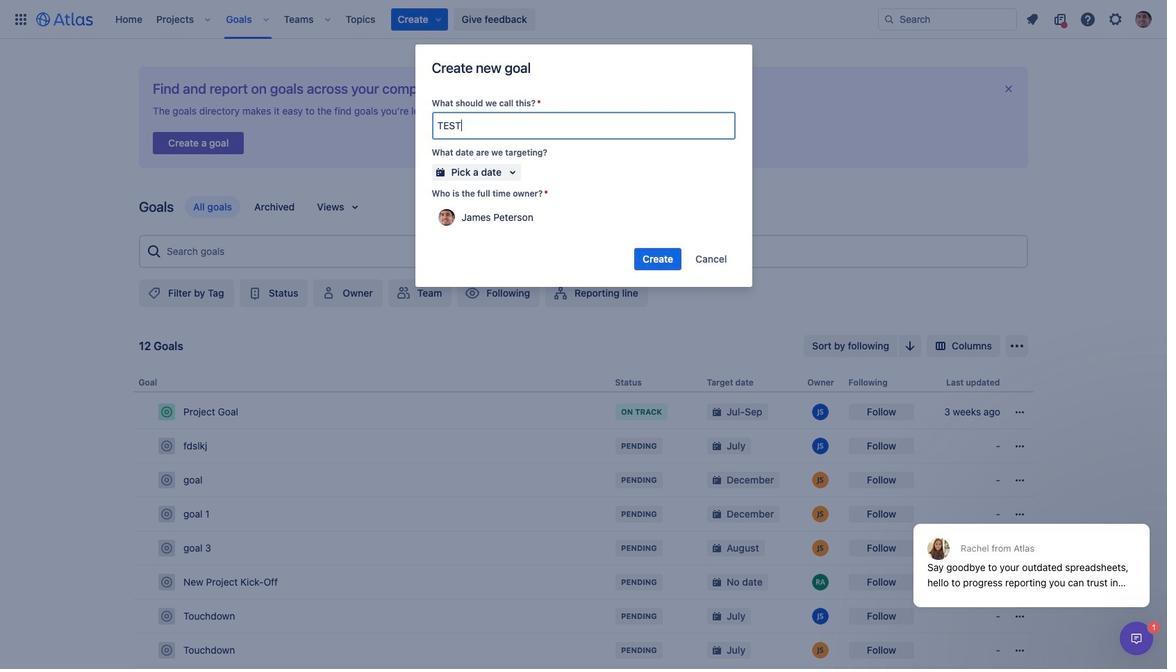 Task type: vqa. For each thing, say whether or not it's contained in the screenshot.
Switch to... icon
no



Task type: describe. For each thing, give the bounding box(es) containing it.
Search goals field
[[163, 239, 1022, 264]]

reverse sort order image
[[902, 338, 919, 354]]

1 vertical spatial dialog
[[1120, 622, 1154, 655]]

following image
[[465, 285, 481, 302]]

help image
[[1080, 11, 1097, 27]]

Search field
[[879, 8, 1018, 30]]

search image
[[884, 14, 895, 25]]

0 vertical spatial dialog
[[907, 490, 1157, 618]]

top element
[[8, 0, 879, 39]]

label image
[[146, 285, 163, 302]]



Task type: locate. For each thing, give the bounding box(es) containing it.
close banner image
[[1004, 83, 1015, 95]]

None search field
[[879, 8, 1018, 30]]

None field
[[433, 113, 734, 138]]

dialog
[[907, 490, 1157, 618], [1120, 622, 1154, 655]]

search goals image
[[146, 243, 163, 260]]

status image
[[247, 285, 263, 302]]

banner
[[0, 0, 1168, 39]]



